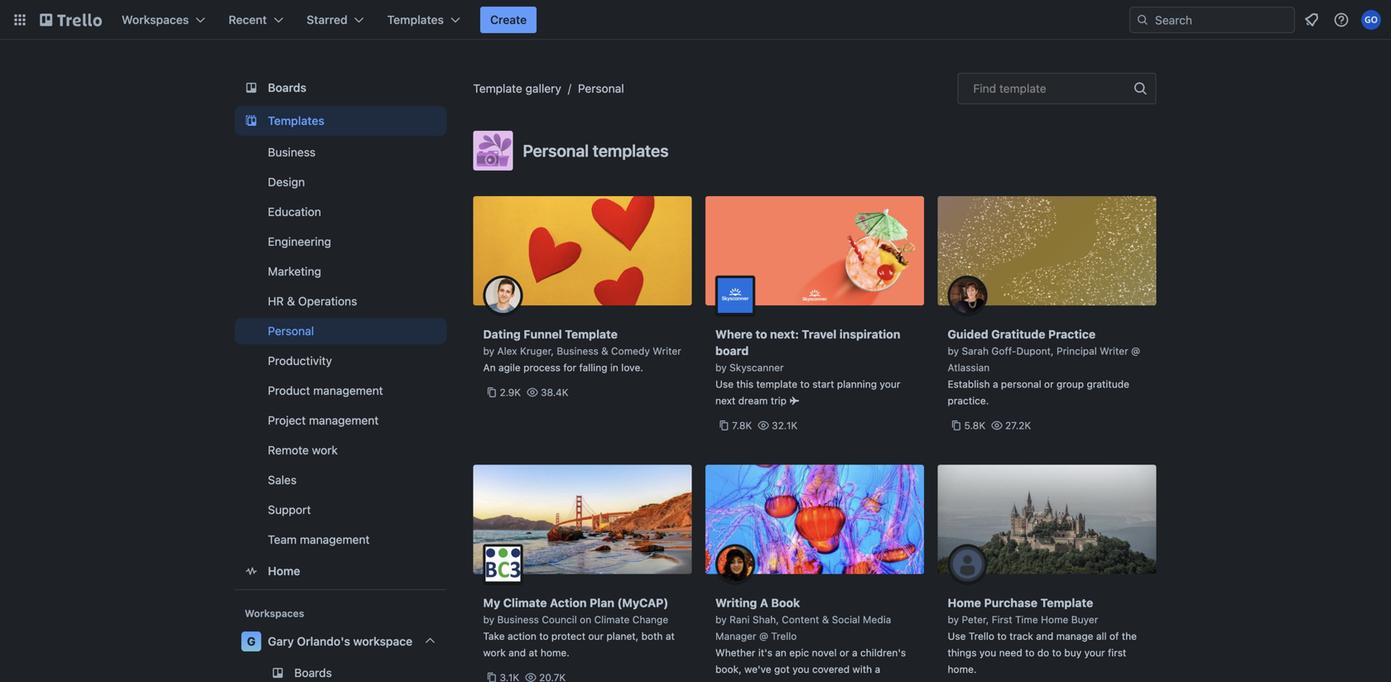 Task type: vqa. For each thing, say whether or not it's contained in the screenshot.
the 'link' in Invite with link button
no



Task type: describe. For each thing, give the bounding box(es) containing it.
0 horizontal spatial business
[[268, 145, 316, 159]]

engineering link
[[235, 229, 447, 255]]

book,
[[716, 664, 742, 675]]

remote work link
[[235, 437, 447, 464]]

along
[[843, 680, 869, 683]]

2 vertical spatial personal
[[268, 324, 314, 338]]

writing a book by rani shah, content & social media manager @ trello whether it's an epic novel or a children's book, we've got you covered with a template that can help you along yo
[[716, 596, 906, 683]]

template for dating
[[565, 328, 618, 341]]

planning
[[837, 379, 877, 390]]

0 horizontal spatial you
[[793, 664, 810, 675]]

personal for the right the personal link
[[578, 82, 624, 95]]

project management link
[[235, 408, 447, 434]]

your inside the where to next: travel inspiration board by skyscanner use this template to start planning your next dream trip ✈️
[[880, 379, 901, 390]]

first
[[992, 614, 1013, 626]]

sarah goff-dupont, principal writer @ atlassian image
[[948, 276, 988, 316]]

1 vertical spatial a
[[852, 647, 858, 659]]

home for home purchase template by peter, first time home buyer use trello to track and manage all of the things you need to do  to buy your first home.
[[948, 596, 982, 610]]

team management
[[268, 533, 370, 547]]

both
[[642, 631, 663, 642]]

starred
[[307, 13, 348, 27]]

you inside home purchase template by peter, first time home buyer use trello to track and manage all of the things you need to do  to buy your first home.
[[980, 647, 997, 659]]

hr & operations link
[[235, 288, 447, 315]]

sarah
[[962, 345, 989, 357]]

dating
[[483, 328, 521, 341]]

templates link
[[235, 106, 447, 136]]

or inside guided gratitude practice by sarah goff-dupont, principal writer @ atlassian establish a personal or group gratitude practice.
[[1044, 379, 1054, 390]]

novel
[[812, 647, 837, 659]]

marketing
[[268, 265, 321, 278]]

for
[[564, 362, 577, 374]]

need
[[999, 647, 1023, 659]]

operations
[[298, 294, 357, 308]]

home image
[[241, 562, 261, 581]]

change
[[633, 614, 669, 626]]

management for project management
[[309, 414, 379, 427]]

2 boards link from the top
[[235, 660, 447, 683]]

first
[[1108, 647, 1127, 659]]

workspaces button
[[112, 7, 215, 33]]

to down first
[[998, 631, 1007, 642]]

establish
[[948, 379, 990, 390]]

to left start
[[801, 379, 810, 390]]

education
[[268, 205, 321, 219]]

content
[[782, 614, 819, 626]]

buyer
[[1072, 614, 1099, 626]]

template gallery link
[[473, 82, 561, 95]]

all
[[1097, 631, 1107, 642]]

social
[[832, 614, 860, 626]]

by for home
[[948, 614, 959, 626]]

manager
[[716, 631, 757, 642]]

open information menu image
[[1334, 12, 1350, 28]]

of
[[1110, 631, 1119, 642]]

peter, first time home buyer image
[[948, 545, 988, 584]]

where
[[716, 328, 753, 341]]

next
[[716, 395, 736, 407]]

where to next: travel inspiration board by skyscanner use this template to start planning your next dream trip ✈️
[[716, 328, 901, 407]]

our
[[588, 631, 604, 642]]

1 boards link from the top
[[235, 73, 447, 103]]

dream
[[739, 395, 768, 407]]

we've
[[745, 664, 772, 675]]

alex kruger, business & comedy writer image
[[483, 276, 523, 316]]

skyscanner image
[[716, 276, 755, 316]]

peter,
[[962, 614, 989, 626]]

council
[[542, 614, 577, 626]]

whether
[[716, 647, 756, 659]]

home. inside home purchase template by peter, first time home buyer use trello to track and manage all of the things you need to do  to buy your first home.
[[948, 664, 977, 675]]

home for home
[[268, 565, 300, 578]]

templates inside dropdown button
[[387, 13, 444, 27]]

planet,
[[607, 631, 639, 642]]

gary
[[268, 635, 294, 649]]

group
[[1057, 379, 1084, 390]]

help
[[801, 680, 821, 683]]

personal
[[1001, 379, 1042, 390]]

create
[[490, 13, 527, 27]]

this
[[737, 379, 754, 390]]

rani
[[730, 614, 750, 626]]

personal icon image
[[473, 131, 513, 171]]

support link
[[235, 497, 447, 524]]

inspiration
[[840, 328, 901, 341]]

protect
[[552, 631, 586, 642]]

✈️
[[790, 395, 799, 407]]

template inside writing a book by rani shah, content & social media manager @ trello whether it's an epic novel or a children's book, we've got you covered with a template that can help you along yo
[[716, 680, 757, 683]]

1 horizontal spatial climate
[[594, 614, 630, 626]]

gratitude
[[1087, 379, 1130, 390]]

use inside the where to next: travel inspiration board by skyscanner use this template to start planning your next dream trip ✈️
[[716, 379, 734, 390]]

process
[[524, 362, 561, 374]]

home. inside the my climate action plan (mycap) by business council on climate change take action to protect our planet, both at work and at home.
[[541, 647, 570, 659]]

by for writing
[[716, 614, 727, 626]]

primary element
[[0, 0, 1392, 40]]

27.2k
[[1006, 420, 1032, 432]]

your inside home purchase template by peter, first time home buyer use trello to track and manage all of the things you need to do  to buy your first home.
[[1085, 647, 1105, 659]]

trello inside home purchase template by peter, first time home buyer use trello to track and manage all of the things you need to do  to buy your first home.
[[969, 631, 995, 642]]

my
[[483, 596, 501, 610]]

search image
[[1136, 13, 1150, 27]]

it's
[[759, 647, 773, 659]]

template gallery
[[473, 82, 561, 95]]

plan
[[590, 596, 615, 610]]

personal templates
[[523, 141, 669, 160]]

falling
[[579, 362, 608, 374]]

remote
[[268, 444, 309, 457]]

7.8k
[[732, 420, 752, 432]]

guided
[[948, 328, 989, 341]]

product
[[268, 384, 310, 398]]

and inside home purchase template by peter, first time home buyer use trello to track and manage all of the things you need to do  to buy your first home.
[[1036, 631, 1054, 642]]

1 horizontal spatial a
[[875, 664, 881, 675]]

project management
[[268, 414, 379, 427]]

templates
[[593, 141, 669, 160]]

trip
[[771, 395, 787, 407]]

support
[[268, 503, 311, 517]]

sales link
[[235, 467, 447, 494]]

2 horizontal spatial home
[[1041, 614, 1069, 626]]

my climate action plan (mycap) by business council on climate change take action to protect our planet, both at work and at home.
[[483, 596, 675, 659]]

things
[[948, 647, 977, 659]]



Task type: locate. For each thing, give the bounding box(es) containing it.
(mycap)
[[618, 596, 669, 610]]

0 horizontal spatial at
[[529, 647, 538, 659]]

0 vertical spatial home
[[268, 565, 300, 578]]

buy
[[1065, 647, 1082, 659]]

1 horizontal spatial work
[[483, 647, 506, 659]]

an
[[776, 647, 787, 659]]

business for dating
[[557, 345, 599, 357]]

do
[[1038, 647, 1050, 659]]

1 vertical spatial at
[[529, 647, 538, 659]]

1 horizontal spatial use
[[948, 631, 966, 642]]

home link
[[235, 557, 447, 586]]

climate
[[503, 596, 547, 610], [594, 614, 630, 626]]

Search field
[[1150, 7, 1295, 32]]

by down my
[[483, 614, 495, 626]]

project
[[268, 414, 306, 427]]

love.
[[621, 362, 644, 374]]

0 vertical spatial a
[[993, 379, 999, 390]]

book
[[771, 596, 800, 610]]

business up "action"
[[497, 614, 539, 626]]

personal link down hr & operations link
[[235, 318, 447, 345]]

work inside the my climate action plan (mycap) by business council on climate change take action to protect our planet, both at work and at home.
[[483, 647, 506, 659]]

business link
[[235, 139, 447, 166]]

0 horizontal spatial templates
[[268, 114, 325, 128]]

kruger,
[[520, 345, 554, 357]]

2 writer from the left
[[1100, 345, 1129, 357]]

your right planning
[[880, 379, 901, 390]]

0 vertical spatial climate
[[503, 596, 547, 610]]

climate down plan
[[594, 614, 630, 626]]

@ inside guided gratitude practice by sarah goff-dupont, principal writer @ atlassian establish a personal or group gratitude practice.
[[1132, 345, 1141, 357]]

by down the board
[[716, 362, 727, 374]]

work down project management
[[312, 444, 338, 457]]

1 vertical spatial work
[[483, 647, 506, 659]]

goff-
[[992, 345, 1017, 357]]

travel
[[802, 328, 837, 341]]

template board image
[[241, 111, 261, 131]]

epic
[[790, 647, 809, 659]]

0 horizontal spatial home.
[[541, 647, 570, 659]]

by inside dating funnel template by alex kruger, business & comedy writer an agile process for falling in love.
[[483, 345, 495, 357]]

boards right board image
[[268, 81, 307, 94]]

a left personal
[[993, 379, 999, 390]]

action
[[550, 596, 587, 610]]

1 vertical spatial templates
[[268, 114, 325, 128]]

0 vertical spatial business
[[268, 145, 316, 159]]

use up things
[[948, 631, 966, 642]]

2 vertical spatial you
[[824, 680, 840, 683]]

business inside the my climate action plan (mycap) by business council on climate change take action to protect our planet, both at work and at home.
[[497, 614, 539, 626]]

template up trip
[[757, 379, 798, 390]]

management down support link
[[300, 533, 370, 547]]

1 horizontal spatial personal link
[[578, 82, 624, 95]]

0 vertical spatial boards
[[268, 81, 307, 94]]

2 horizontal spatial you
[[980, 647, 997, 659]]

you down covered
[[824, 680, 840, 683]]

1 vertical spatial boards
[[294, 666, 332, 680]]

in
[[610, 362, 619, 374]]

0 horizontal spatial a
[[852, 647, 858, 659]]

2 vertical spatial management
[[300, 533, 370, 547]]

track
[[1010, 631, 1034, 642]]

1 vertical spatial &
[[601, 345, 609, 357]]

media
[[863, 614, 892, 626]]

by up an
[[483, 345, 495, 357]]

to right "action"
[[539, 631, 549, 642]]

by left peter,
[[948, 614, 959, 626]]

find
[[974, 82, 997, 95]]

dupont,
[[1017, 345, 1054, 357]]

1 vertical spatial template
[[565, 328, 618, 341]]

board
[[716, 344, 749, 358]]

you left 'need'
[[980, 647, 997, 659]]

boards link down gary orlando's workspace
[[235, 660, 447, 683]]

trello inside writing a book by rani shah, content & social media manager @ trello whether it's an epic novel or a children's book, we've got you covered with a template that can help you along yo
[[771, 631, 797, 642]]

1 vertical spatial personal link
[[235, 318, 447, 345]]

0 vertical spatial template
[[1000, 82, 1047, 95]]

0 notifications image
[[1302, 10, 1322, 30]]

business inside dating funnel template by alex kruger, business & comedy writer an agile process for falling in love.
[[557, 345, 599, 357]]

& inside writing a book by rani shah, content & social media manager @ trello whether it's an epic novel or a children's book, we've got you covered with a template that can help you along yo
[[822, 614, 829, 626]]

template inside dating funnel template by alex kruger, business & comedy writer an agile process for falling in love.
[[565, 328, 618, 341]]

2 vertical spatial template
[[1041, 596, 1094, 610]]

0 horizontal spatial personal link
[[235, 318, 447, 345]]

0 vertical spatial home.
[[541, 647, 570, 659]]

& inside hr & operations link
[[287, 294, 295, 308]]

hr & operations
[[268, 294, 357, 308]]

1 horizontal spatial business
[[497, 614, 539, 626]]

0 vertical spatial management
[[313, 384, 383, 398]]

1 vertical spatial home.
[[948, 664, 977, 675]]

0 vertical spatial personal link
[[578, 82, 624, 95]]

0 horizontal spatial @
[[759, 631, 769, 642]]

personal
[[578, 82, 624, 95], [523, 141, 589, 160], [268, 324, 314, 338]]

0 horizontal spatial use
[[716, 379, 734, 390]]

boards for first boards link from the bottom
[[294, 666, 332, 680]]

and inside the my climate action plan (mycap) by business council on climate change take action to protect our planet, both at work and at home.
[[509, 647, 526, 659]]

0 vertical spatial work
[[312, 444, 338, 457]]

0 horizontal spatial writer
[[653, 345, 682, 357]]

38.4k
[[541, 387, 569, 398]]

0 horizontal spatial &
[[287, 294, 295, 308]]

0 vertical spatial &
[[287, 294, 295, 308]]

1 vertical spatial personal
[[523, 141, 589, 160]]

covered
[[812, 664, 850, 675]]

at right the both
[[666, 631, 675, 642]]

boards link up the templates link
[[235, 73, 447, 103]]

Find template field
[[958, 73, 1157, 104]]

rani shah, content & social media manager @ trello image
[[716, 545, 755, 584]]

2 horizontal spatial &
[[822, 614, 829, 626]]

0 vertical spatial templates
[[387, 13, 444, 27]]

use inside home purchase template by peter, first time home buyer use trello to track and manage all of the things you need to do  to buy your first home.
[[948, 631, 966, 642]]

find template
[[974, 82, 1047, 95]]

0 vertical spatial workspaces
[[122, 13, 189, 27]]

children's
[[861, 647, 906, 659]]

template for home
[[1041, 596, 1094, 610]]

1 vertical spatial template
[[757, 379, 798, 390]]

alex
[[497, 345, 517, 357]]

0 vertical spatial use
[[716, 379, 734, 390]]

gary orlando (garyorlando) image
[[1362, 10, 1382, 30]]

writer up "gratitude"
[[1100, 345, 1129, 357]]

the
[[1122, 631, 1137, 642]]

@ inside writing a book by rani shah, content & social media manager @ trello whether it's an epic novel or a children's book, we've got you covered with a template that can help you along yo
[[759, 631, 769, 642]]

writer inside dating funnel template by alex kruger, business & comedy writer an agile process for falling in love.
[[653, 345, 682, 357]]

0 vertical spatial or
[[1044, 379, 1054, 390]]

by for guided
[[948, 345, 959, 357]]

0 horizontal spatial home
[[268, 565, 300, 578]]

management down product management link
[[309, 414, 379, 427]]

0 vertical spatial boards link
[[235, 73, 447, 103]]

start
[[813, 379, 834, 390]]

1 vertical spatial use
[[948, 631, 966, 642]]

take
[[483, 631, 505, 642]]

0 horizontal spatial work
[[312, 444, 338, 457]]

your
[[880, 379, 901, 390], [1085, 647, 1105, 659]]

to right do
[[1052, 647, 1062, 659]]

1 vertical spatial climate
[[594, 614, 630, 626]]

1 writer from the left
[[653, 345, 682, 357]]

template right find
[[1000, 82, 1047, 95]]

1 vertical spatial and
[[509, 647, 526, 659]]

by for dating
[[483, 345, 495, 357]]

or right novel
[[840, 647, 850, 659]]

2 vertical spatial &
[[822, 614, 829, 626]]

management for product management
[[313, 384, 383, 398]]

and down "action"
[[509, 647, 526, 659]]

by inside home purchase template by peter, first time home buyer use trello to track and manage all of the things you need to do  to buy your first home.
[[948, 614, 959, 626]]

template
[[1000, 82, 1047, 95], [757, 379, 798, 390], [716, 680, 757, 683]]

a inside guided gratitude practice by sarah goff-dupont, principal writer @ atlassian establish a personal or group gratitude practice.
[[993, 379, 999, 390]]

1 vertical spatial management
[[309, 414, 379, 427]]

product management
[[268, 384, 383, 398]]

1 horizontal spatial trello
[[969, 631, 995, 642]]

product management link
[[235, 378, 447, 404]]

at
[[666, 631, 675, 642], [529, 647, 538, 659]]

2 horizontal spatial a
[[993, 379, 999, 390]]

to inside the my climate action plan (mycap) by business council on climate change take action to protect our planet, both at work and at home.
[[539, 631, 549, 642]]

principal
[[1057, 345, 1097, 357]]

0 horizontal spatial or
[[840, 647, 850, 659]]

time
[[1015, 614, 1038, 626]]

writer right comedy at the bottom
[[653, 345, 682, 357]]

boards for first boards link
[[268, 81, 307, 94]]

home down team
[[268, 565, 300, 578]]

1 vertical spatial your
[[1085, 647, 1105, 659]]

templates button
[[377, 7, 471, 33]]

orlando's
[[297, 635, 350, 649]]

action
[[508, 631, 537, 642]]

& for dating
[[601, 345, 609, 357]]

1 horizontal spatial &
[[601, 345, 609, 357]]

1 vertical spatial or
[[840, 647, 850, 659]]

personal up productivity
[[268, 324, 314, 338]]

sales
[[268, 473, 297, 487]]

template left gallery
[[473, 82, 522, 95]]

or
[[1044, 379, 1054, 390], [840, 647, 850, 659]]

1 vertical spatial home
[[948, 596, 982, 610]]

& right hr on the top left of the page
[[287, 294, 295, 308]]

at down "action"
[[529, 647, 538, 659]]

1 horizontal spatial you
[[824, 680, 840, 683]]

by inside writing a book by rani shah, content & social media manager @ trello whether it's an epic novel or a children's book, we've got you covered with a template that can help you along yo
[[716, 614, 727, 626]]

education link
[[235, 199, 447, 225]]

home. down things
[[948, 664, 977, 675]]

1 vertical spatial business
[[557, 345, 599, 357]]

personal link
[[578, 82, 624, 95], [235, 318, 447, 345]]

comedy
[[611, 345, 650, 357]]

by
[[483, 345, 495, 357], [948, 345, 959, 357], [716, 362, 727, 374], [483, 614, 495, 626], [716, 614, 727, 626], [948, 614, 959, 626]]

on
[[580, 614, 592, 626]]

@ up it's
[[759, 631, 769, 642]]

template up falling
[[565, 328, 618, 341]]

gallery
[[526, 82, 561, 95]]

1 vertical spatial boards link
[[235, 660, 447, 683]]

0 horizontal spatial climate
[[503, 596, 547, 610]]

a up with
[[852, 647, 858, 659]]

business up for
[[557, 345, 599, 357]]

template inside 'field'
[[1000, 82, 1047, 95]]

0 horizontal spatial and
[[509, 647, 526, 659]]

1 horizontal spatial writer
[[1100, 345, 1129, 357]]

&
[[287, 294, 295, 308], [601, 345, 609, 357], [822, 614, 829, 626]]

1 vertical spatial @
[[759, 631, 769, 642]]

productivity link
[[235, 348, 447, 374]]

& up falling
[[601, 345, 609, 357]]

management inside 'link'
[[300, 533, 370, 547]]

personal right the personal icon
[[523, 141, 589, 160]]

use up next
[[716, 379, 734, 390]]

0 vertical spatial personal
[[578, 82, 624, 95]]

team
[[268, 533, 297, 547]]

home up manage
[[1041, 614, 1069, 626]]

business for my
[[497, 614, 539, 626]]

a
[[993, 379, 999, 390], [852, 647, 858, 659], [875, 664, 881, 675]]

0 horizontal spatial workspaces
[[122, 13, 189, 27]]

you up help
[[793, 664, 810, 675]]

home purchase template by peter, first time home buyer use trello to track and manage all of the things you need to do  to buy your first home.
[[948, 596, 1137, 675]]

2 vertical spatial a
[[875, 664, 881, 675]]

by inside guided gratitude practice by sarah goff-dupont, principal writer @ atlassian establish a personal or group gratitude practice.
[[948, 345, 959, 357]]

0 horizontal spatial trello
[[771, 631, 797, 642]]

1 horizontal spatial templates
[[387, 13, 444, 27]]

by left sarah
[[948, 345, 959, 357]]

funnel
[[524, 328, 562, 341]]

by inside the my climate action plan (mycap) by business council on climate change take action to protect our planet, both at work and at home.
[[483, 614, 495, 626]]

to left do
[[1026, 647, 1035, 659]]

& inside dating funnel template by alex kruger, business & comedy writer an agile process for falling in love.
[[601, 345, 609, 357]]

a right with
[[875, 664, 881, 675]]

2 horizontal spatial template
[[1041, 596, 1094, 610]]

1 horizontal spatial template
[[565, 328, 618, 341]]

workspaces inside dropdown button
[[122, 13, 189, 27]]

2 vertical spatial home
[[1041, 614, 1069, 626]]

2 vertical spatial template
[[716, 680, 757, 683]]

practice
[[1049, 328, 1096, 341]]

0 vertical spatial and
[[1036, 631, 1054, 642]]

work down take
[[483, 647, 506, 659]]

boards down orlando's
[[294, 666, 332, 680]]

personal link right gallery
[[578, 82, 624, 95]]

template down the book,
[[716, 680, 757, 683]]

trello up an
[[771, 631, 797, 642]]

32.1k
[[772, 420, 798, 432]]

template up buyer
[[1041, 596, 1094, 610]]

1 vertical spatial workspaces
[[245, 608, 304, 620]]

purchase
[[984, 596, 1038, 610]]

or left group
[[1044, 379, 1054, 390]]

management down the productivity "link"
[[313, 384, 383, 398]]

& for writing
[[822, 614, 829, 626]]

0 vertical spatial your
[[880, 379, 901, 390]]

1 horizontal spatial home.
[[948, 664, 977, 675]]

0 vertical spatial @
[[1132, 345, 1141, 357]]

boards
[[268, 81, 307, 94], [294, 666, 332, 680]]

that
[[760, 680, 778, 683]]

2 trello from the left
[[969, 631, 995, 642]]

an
[[483, 362, 496, 374]]

writer inside guided gratitude practice by sarah goff-dupont, principal writer @ atlassian establish a personal or group gratitude practice.
[[1100, 345, 1129, 357]]

workspace
[[353, 635, 413, 649]]

home up peter,
[[948, 596, 982, 610]]

back to home image
[[40, 7, 102, 33]]

@ right 'principal'
[[1132, 345, 1141, 357]]

2 vertical spatial business
[[497, 614, 539, 626]]

1 horizontal spatial @
[[1132, 345, 1141, 357]]

management for team management
[[300, 533, 370, 547]]

business up design
[[268, 145, 316, 159]]

to left next:
[[756, 328, 767, 341]]

trello down peter,
[[969, 631, 995, 642]]

template inside the where to next: travel inspiration board by skyscanner use this template to start planning your next dream trip ✈️
[[757, 379, 798, 390]]

2 horizontal spatial business
[[557, 345, 599, 357]]

1 horizontal spatial or
[[1044, 379, 1054, 390]]

personal for personal templates
[[523, 141, 589, 160]]

you
[[980, 647, 997, 659], [793, 664, 810, 675], [824, 680, 840, 683]]

trello
[[771, 631, 797, 642], [969, 631, 995, 642]]

and up do
[[1036, 631, 1054, 642]]

0 vertical spatial you
[[980, 647, 997, 659]]

0 vertical spatial at
[[666, 631, 675, 642]]

home. down the protect
[[541, 647, 570, 659]]

personal right gallery
[[578, 82, 624, 95]]

1 horizontal spatial your
[[1085, 647, 1105, 659]]

template inside home purchase template by peter, first time home buyer use trello to track and manage all of the things you need to do  to buy your first home.
[[1041, 596, 1094, 610]]

0 vertical spatial template
[[473, 82, 522, 95]]

1 vertical spatial you
[[793, 664, 810, 675]]

1 horizontal spatial workspaces
[[245, 608, 304, 620]]

or inside writing a book by rani shah, content & social media manager @ trello whether it's an epic novel or a children's book, we've got you covered with a template that can help you along yo
[[840, 647, 850, 659]]

your down 'all'
[[1085, 647, 1105, 659]]

1 horizontal spatial at
[[666, 631, 675, 642]]

5.8k
[[965, 420, 986, 432]]

1 horizontal spatial and
[[1036, 631, 1054, 642]]

templates right starred "dropdown button"
[[387, 13, 444, 27]]

1 trello from the left
[[771, 631, 797, 642]]

business council on climate change image
[[483, 545, 523, 584]]

workspaces
[[122, 13, 189, 27], [245, 608, 304, 620]]

recent button
[[219, 7, 293, 33]]

templates right template board image
[[268, 114, 325, 128]]

0 horizontal spatial template
[[473, 82, 522, 95]]

a
[[760, 596, 769, 610]]

0 horizontal spatial your
[[880, 379, 901, 390]]

dating funnel template by alex kruger, business & comedy writer an agile process for falling in love.
[[483, 328, 682, 374]]

guided gratitude practice by sarah goff-dupont, principal writer @ atlassian establish a personal or group gratitude practice.
[[948, 328, 1141, 407]]

& left social in the bottom of the page
[[822, 614, 829, 626]]

board image
[[241, 78, 261, 98]]

climate right my
[[503, 596, 547, 610]]

by inside the where to next: travel inspiration board by skyscanner use this template to start planning your next dream trip ✈️
[[716, 362, 727, 374]]

and
[[1036, 631, 1054, 642], [509, 647, 526, 659]]

by left rani
[[716, 614, 727, 626]]



